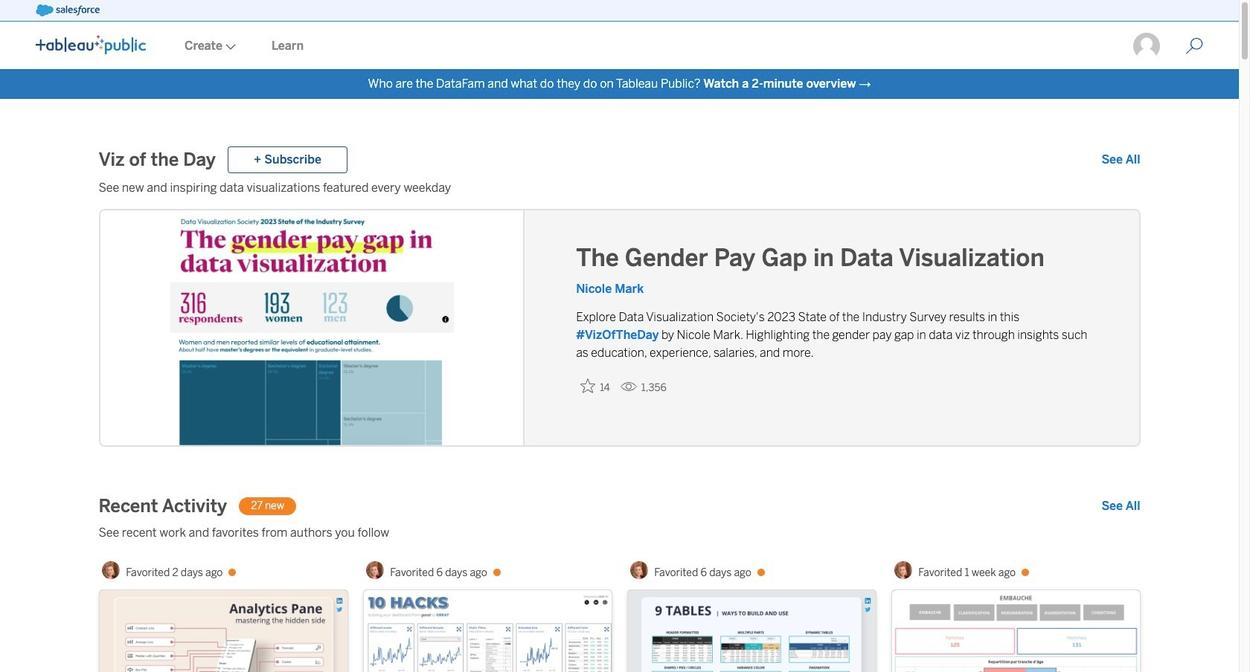 Task type: locate. For each thing, give the bounding box(es) containing it.
1 horizontal spatial angela drucioc image
[[366, 562, 384, 580]]

add favorite image
[[581, 379, 595, 394]]

2 horizontal spatial angela drucioc image
[[631, 562, 648, 580]]

4 workbook thumbnail image from the left
[[892, 591, 1140, 673]]

2 workbook thumbnail image from the left
[[364, 591, 611, 673]]

3 workbook thumbnail image from the left
[[628, 591, 876, 673]]

1 workbook thumbnail image from the left
[[99, 591, 347, 673]]

0 horizontal spatial angela drucioc image
[[102, 562, 120, 580]]

workbook thumbnail image for 1st angela drucioc icon from the left
[[99, 591, 347, 673]]

1 angela drucioc image from the left
[[102, 562, 120, 580]]

tara.schultz image
[[1132, 31, 1162, 61]]

see all recent activity element
[[1102, 498, 1140, 516]]

workbook thumbnail image
[[99, 591, 347, 673], [364, 591, 611, 673], [628, 591, 876, 673], [892, 591, 1140, 673]]

angela drucioc image
[[895, 562, 913, 580]]

workbook thumbnail image for angela drucioc image
[[892, 591, 1140, 673]]

see recent work and favorites from authors you follow element
[[99, 525, 1140, 543]]

angela drucioc image
[[102, 562, 120, 580], [366, 562, 384, 580], [631, 562, 648, 580]]



Task type: vqa. For each thing, say whether or not it's contained in the screenshot.
LOGO
yes



Task type: describe. For each thing, give the bounding box(es) containing it.
go to search image
[[1168, 37, 1221, 55]]

salesforce logo image
[[36, 4, 100, 16]]

recent activity heading
[[99, 495, 227, 519]]

tableau public viz of the day image
[[100, 211, 525, 449]]

workbook thumbnail image for third angela drucioc icon
[[628, 591, 876, 673]]

create image
[[223, 44, 236, 50]]

workbook thumbnail image for second angela drucioc icon
[[364, 591, 611, 673]]

3 angela drucioc image from the left
[[631, 562, 648, 580]]

2 angela drucioc image from the left
[[366, 562, 384, 580]]

Add Favorite button
[[576, 374, 615, 399]]

see new and inspiring data visualizations featured every weekday element
[[99, 179, 1140, 197]]

logo image
[[36, 35, 146, 54]]

see all viz of the day element
[[1102, 151, 1140, 169]]

viz of the day heading
[[99, 148, 216, 172]]



